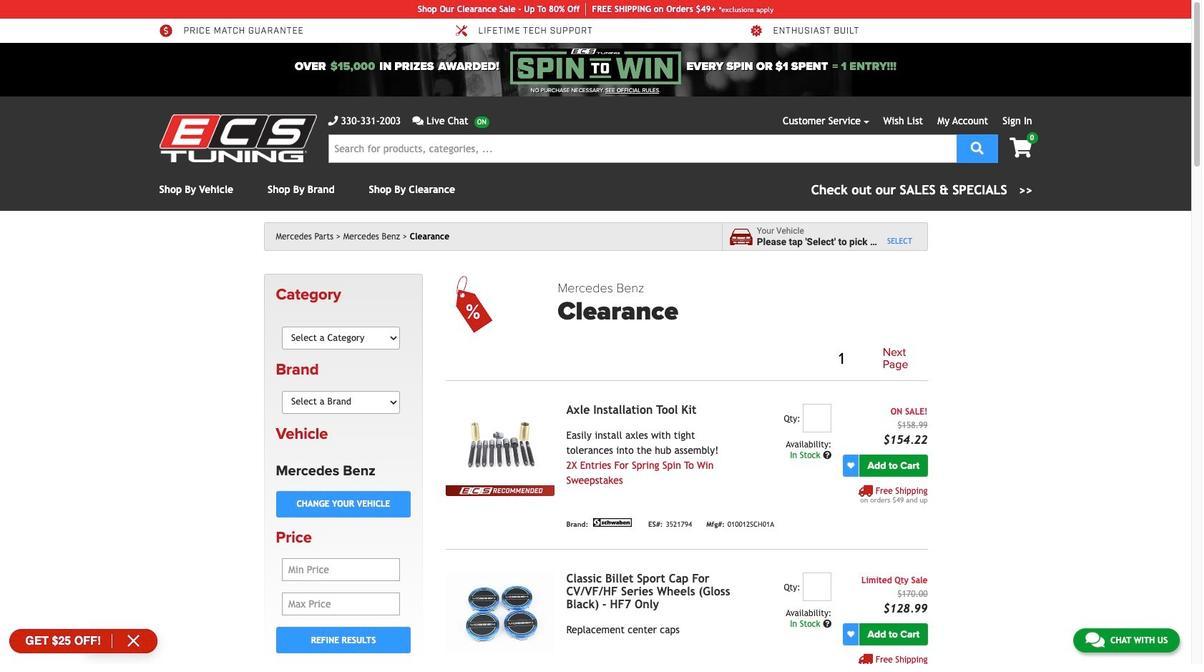 Task type: locate. For each thing, give the bounding box(es) containing it.
1 vertical spatial add to wish list image
[[848, 632, 855, 639]]

1 vertical spatial question circle image
[[823, 620, 832, 629]]

0 vertical spatial comments image
[[412, 116, 424, 126]]

0 horizontal spatial comments image
[[412, 116, 424, 126]]

0 vertical spatial add to wish list image
[[848, 463, 855, 470]]

comments image
[[412, 116, 424, 126], [1086, 632, 1105, 649]]

phone image
[[328, 116, 338, 126]]

question circle image
[[823, 452, 832, 460], [823, 620, 832, 629]]

1 question circle image from the top
[[823, 452, 832, 460]]

Search text field
[[328, 135, 957, 163]]

None number field
[[803, 404, 832, 433], [803, 573, 832, 602], [803, 404, 832, 433], [803, 573, 832, 602]]

2 question circle image from the top
[[823, 620, 832, 629]]

1 vertical spatial comments image
[[1086, 632, 1105, 649]]

0 vertical spatial question circle image
[[823, 452, 832, 460]]

add to wish list image
[[848, 463, 855, 470], [848, 632, 855, 639]]



Task type: vqa. For each thing, say whether or not it's contained in the screenshot.
Paginated product list navigation navigation
yes



Task type: describe. For each thing, give the bounding box(es) containing it.
Max Price number field
[[282, 593, 400, 616]]

1 horizontal spatial comments image
[[1086, 632, 1105, 649]]

ecs tuning 'spin to win' contest logo image
[[511, 49, 681, 84]]

paginated product list navigation navigation
[[558, 344, 928, 375]]

Min Price number field
[[282, 559, 400, 582]]

shopping cart image
[[1010, 138, 1032, 158]]

es#3521794 - 010012sch01a - axle installation tool kit - easily install axles with tight tolerances into the hub assembly! - schwaben - audi bmw volkswagen mercedes benz mini porsche image
[[446, 404, 555, 486]]

schwaben - corporate logo image
[[591, 519, 634, 527]]

1 add to wish list image from the top
[[848, 463, 855, 470]]

ecs tuning recommends this product. image
[[446, 486, 555, 497]]

2 add to wish list image from the top
[[848, 632, 855, 639]]

es#4509012 - cap-bsc-lg-cl-bl - classic billet sport cap for cv/vf/hf series wheels (gloss black) - hf7 only - replacement center caps - vossen - audi bmw volkswagen mercedes benz mini image
[[446, 573, 555, 655]]

ecs tuning image
[[159, 115, 317, 162]]

search image
[[971, 141, 984, 154]]



